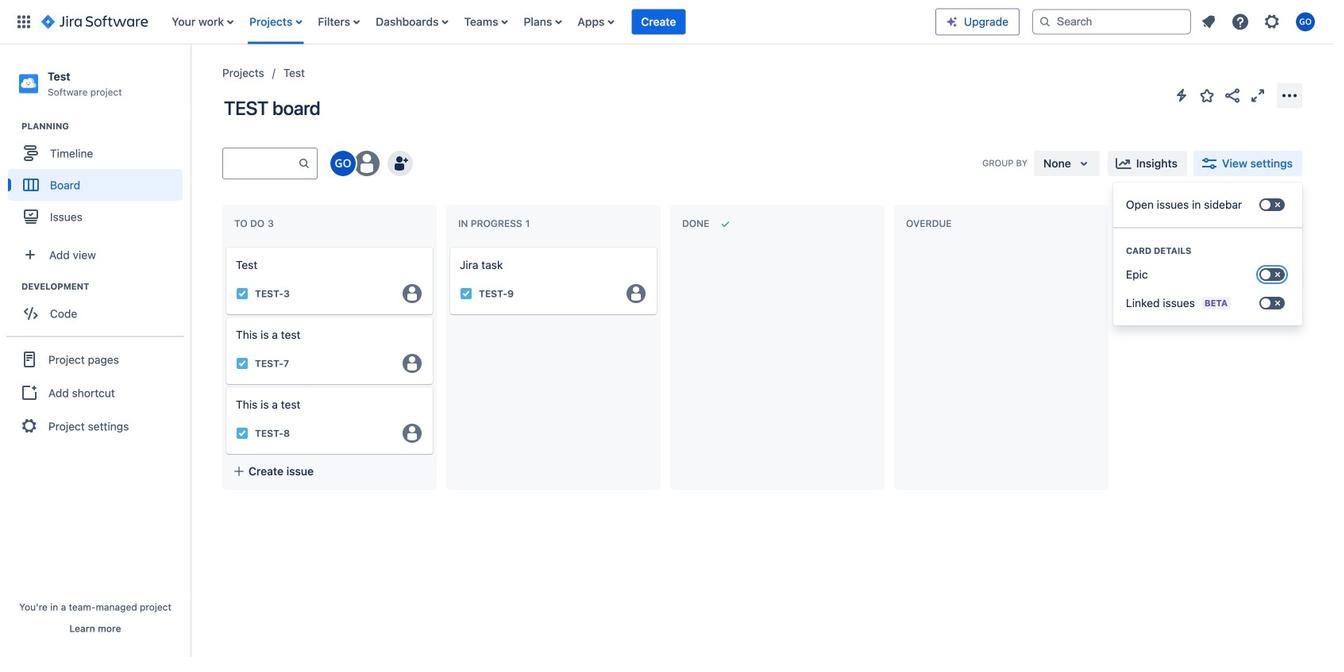 Task type: describe. For each thing, give the bounding box(es) containing it.
sidebar element
[[0, 44, 191, 658]]

planning image
[[2, 117, 21, 136]]

primary element
[[10, 0, 936, 44]]

heading for card details group
[[1114, 245, 1303, 257]]

0 horizontal spatial list
[[164, 0, 936, 44]]

in progress element
[[458, 218, 533, 229]]

create column image
[[1122, 208, 1141, 227]]

add people image
[[391, 154, 410, 173]]

view settings image
[[1200, 154, 1219, 173]]

more actions image
[[1280, 86, 1300, 105]]

help image
[[1231, 12, 1250, 31]]

appswitcher icon image
[[14, 12, 33, 31]]

heading for planning icon group
[[21, 120, 190, 133]]

search image
[[1039, 15, 1052, 28]]

Search this board text field
[[223, 149, 298, 178]]

2 vertical spatial task image
[[236, 427, 249, 440]]

enter full screen image
[[1249, 86, 1268, 105]]

2 vertical spatial group
[[6, 336, 184, 449]]

sidebar navigation image
[[173, 64, 208, 95]]



Task type: locate. For each thing, give the bounding box(es) containing it.
task image
[[460, 288, 473, 300], [236, 357, 249, 370], [236, 427, 249, 440]]

group for development "image"
[[8, 281, 190, 335]]

1 vertical spatial heading
[[1114, 245, 1303, 257]]

1 horizontal spatial list
[[1195, 8, 1325, 36]]

0 vertical spatial group
[[8, 120, 190, 238]]

card details group
[[1114, 227, 1303, 326]]

settings image
[[1263, 12, 1282, 31]]

development image
[[2, 277, 21, 296]]

Search field
[[1033, 9, 1191, 35]]

1 vertical spatial task image
[[236, 357, 249, 370]]

notifications image
[[1199, 12, 1219, 31]]

1 vertical spatial group
[[8, 281, 190, 335]]

heading for development "image" group
[[21, 281, 190, 293]]

0 vertical spatial heading
[[21, 120, 190, 133]]

automations menu button icon image
[[1172, 86, 1191, 105]]

list item
[[632, 0, 686, 44]]

group
[[8, 120, 190, 238], [8, 281, 190, 335], [6, 336, 184, 449]]

list
[[164, 0, 936, 44], [1195, 8, 1325, 36]]

0 vertical spatial task image
[[460, 288, 473, 300]]

banner
[[0, 0, 1334, 44]]

star test board image
[[1198, 86, 1217, 105]]

your profile and settings image
[[1296, 12, 1315, 31]]

task image
[[236, 288, 249, 300]]

to do element
[[234, 218, 277, 229]]

2 vertical spatial heading
[[21, 281, 190, 293]]

heading
[[21, 120, 190, 133], [1114, 245, 1303, 257], [21, 281, 190, 293]]

create issue image
[[215, 237, 234, 256]]

group for planning icon
[[8, 120, 190, 238]]

jira software image
[[41, 12, 148, 31], [41, 12, 148, 31]]

None search field
[[1033, 9, 1191, 35]]

create issue image
[[439, 237, 458, 256]]



Task type: vqa. For each thing, say whether or not it's contained in the screenshot.
row
no



